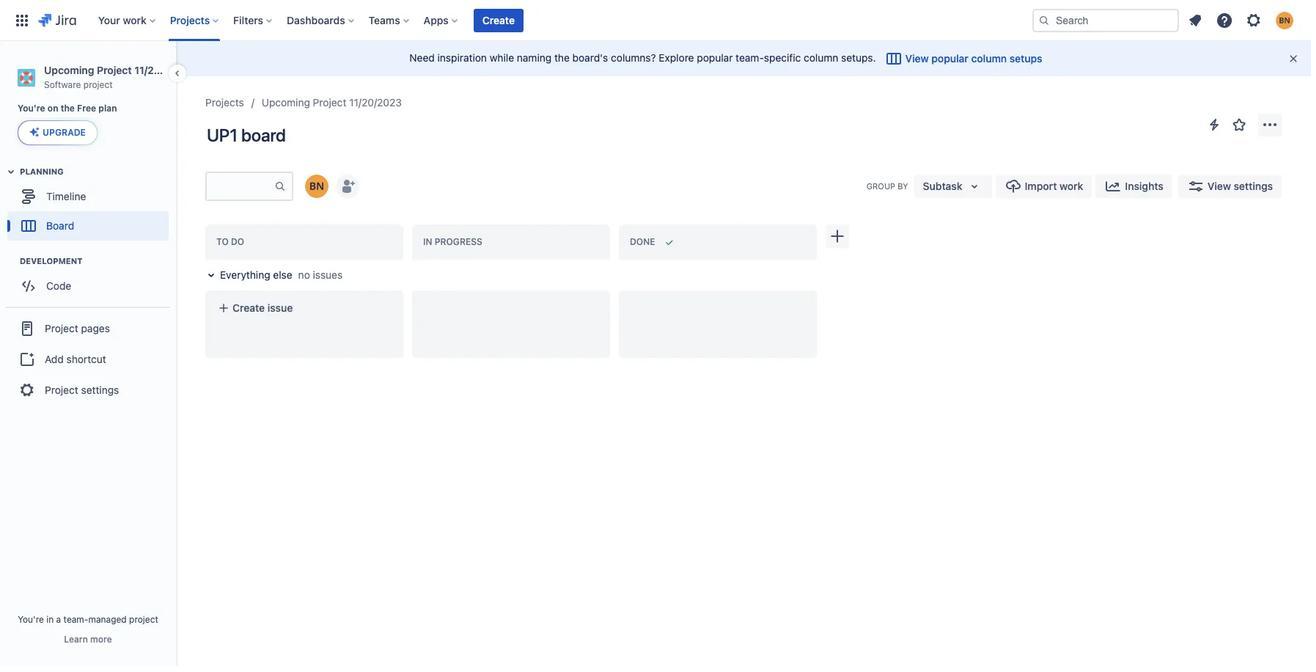 Task type: locate. For each thing, give the bounding box(es) containing it.
0 vertical spatial work
[[123, 14, 147, 26]]

managed
[[88, 614, 127, 625]]

0 horizontal spatial upcoming
[[44, 64, 94, 76]]

add people image
[[339, 178, 356, 195]]

1 horizontal spatial project
[[129, 614, 158, 625]]

0 horizontal spatial 11/20/2023
[[134, 64, 190, 76]]

by
[[898, 181, 909, 191]]

you're left the in
[[18, 614, 44, 625]]

banner
[[0, 0, 1312, 41]]

the right on
[[61, 103, 75, 114]]

add
[[45, 353, 64, 365]]

1 horizontal spatial the
[[554, 51, 570, 64]]

you're for you're in a team-managed project
[[18, 614, 44, 625]]

upcoming project 11/20/2023 software project
[[44, 64, 190, 90]]

settings image
[[1245, 11, 1263, 29]]

teams button
[[364, 8, 415, 32]]

view settings button
[[1179, 175, 1282, 198]]

ben nelson image
[[305, 175, 329, 198]]

project pages
[[45, 322, 110, 334]]

work right import
[[1060, 180, 1084, 192]]

project inside project settings link
[[45, 384, 78, 396]]

setups
[[1010, 52, 1043, 65]]

11/20/2023
[[134, 64, 190, 76], [349, 96, 402, 109]]

your work
[[98, 14, 147, 26]]

upcoming up board
[[262, 96, 310, 109]]

software
[[44, 79, 81, 90]]

view for view popular column setups
[[906, 52, 929, 65]]

projects up up1 in the top of the page
[[205, 96, 244, 109]]

1 vertical spatial projects
[[205, 96, 244, 109]]

create for create
[[483, 14, 515, 26]]

timeline link
[[7, 182, 169, 211]]

import work
[[1025, 180, 1084, 192]]

1 vertical spatial create
[[233, 301, 265, 314]]

1 vertical spatial you're
[[18, 614, 44, 625]]

column left setups.
[[804, 51, 839, 64]]

issue
[[268, 301, 293, 314]]

you're on the free plan
[[18, 103, 117, 114]]

learn more
[[64, 634, 112, 645]]

projects left filters
[[170, 14, 210, 26]]

project
[[97, 64, 132, 76], [313, 96, 347, 109], [45, 322, 78, 334], [45, 384, 78, 396]]

1 you're from the top
[[18, 103, 45, 114]]

upcoming for upcoming project 11/20/2023
[[262, 96, 310, 109]]

0 vertical spatial settings
[[1234, 180, 1273, 192]]

naming
[[517, 51, 552, 64]]

create left issue
[[233, 301, 265, 314]]

column left setups on the right
[[972, 52, 1007, 65]]

upcoming project 11/20/2023 link
[[262, 94, 402, 111]]

more
[[90, 634, 112, 645]]

view right setups.
[[906, 52, 929, 65]]

jira image
[[38, 11, 76, 29], [38, 11, 76, 29]]

dashboards button
[[282, 8, 360, 32]]

settings for project settings
[[81, 384, 119, 396]]

teams
[[369, 14, 400, 26]]

shortcut
[[66, 353, 106, 365]]

the
[[554, 51, 570, 64], [61, 103, 75, 114]]

0 vertical spatial create
[[483, 14, 515, 26]]

1 horizontal spatial settings
[[1234, 180, 1273, 192]]

0 vertical spatial view
[[906, 52, 929, 65]]

your
[[98, 14, 120, 26]]

column
[[804, 51, 839, 64], [972, 52, 1007, 65]]

to
[[216, 236, 229, 247]]

projects inside dropdown button
[[170, 14, 210, 26]]

0 horizontal spatial popular
[[697, 51, 733, 64]]

group
[[867, 181, 896, 191]]

search image
[[1039, 14, 1050, 26]]

0 vertical spatial upcoming
[[44, 64, 94, 76]]

1 horizontal spatial work
[[1060, 180, 1084, 192]]

0 horizontal spatial team-
[[64, 614, 88, 625]]

1 horizontal spatial upcoming
[[262, 96, 310, 109]]

11/20/2023 inside upcoming project 11/20/2023 software project
[[134, 64, 190, 76]]

create for create issue
[[233, 301, 265, 314]]

1 vertical spatial upcoming
[[262, 96, 310, 109]]

project up plan
[[83, 79, 113, 90]]

work inside "import work" link
[[1060, 180, 1084, 192]]

upcoming inside upcoming project 11/20/2023 software project
[[44, 64, 94, 76]]

1 vertical spatial 11/20/2023
[[349, 96, 402, 109]]

timeline
[[46, 190, 86, 202]]

settings inside button
[[1234, 180, 1273, 192]]

the right naming
[[554, 51, 570, 64]]

0 horizontal spatial view
[[906, 52, 929, 65]]

project inside upcoming project 11/20/2023 'link'
[[313, 96, 347, 109]]

column inside button
[[972, 52, 1007, 65]]

upcoming up software
[[44, 64, 94, 76]]

1 horizontal spatial create
[[483, 14, 515, 26]]

create button
[[474, 8, 524, 32]]

11/20/2023 inside 'link'
[[349, 96, 402, 109]]

add shortcut button
[[6, 345, 170, 374]]

setups.
[[841, 51, 876, 64]]

to do
[[216, 236, 244, 247]]

0 vertical spatial projects
[[170, 14, 210, 26]]

1 vertical spatial settings
[[81, 384, 119, 396]]

work inside your work dropdown button
[[123, 14, 147, 26]]

learn
[[64, 634, 88, 645]]

popular inside button
[[932, 52, 969, 65]]

0 vertical spatial project
[[83, 79, 113, 90]]

insights button
[[1096, 175, 1173, 198]]

you're left on
[[18, 103, 45, 114]]

project inside upcoming project 11/20/2023 software project
[[97, 64, 132, 76]]

create
[[483, 14, 515, 26], [233, 301, 265, 314]]

view popular column setups
[[906, 52, 1043, 65]]

work for your work
[[123, 14, 147, 26]]

team-
[[736, 51, 764, 64], [64, 614, 88, 625]]

board link
[[7, 211, 169, 241]]

code link
[[7, 272, 169, 301]]

done
[[630, 236, 655, 247]]

0 horizontal spatial create
[[233, 301, 265, 314]]

2 you're from the top
[[18, 614, 44, 625]]

0 vertical spatial 11/20/2023
[[134, 64, 190, 76]]

project right managed
[[129, 614, 158, 625]]

dashboards
[[287, 14, 345, 26]]

1 vertical spatial work
[[1060, 180, 1084, 192]]

create inside "primary" element
[[483, 14, 515, 26]]

0 horizontal spatial settings
[[81, 384, 119, 396]]

planning group
[[7, 166, 175, 245]]

0 vertical spatial you're
[[18, 103, 45, 114]]

0 vertical spatial team-
[[736, 51, 764, 64]]

1 vertical spatial view
[[1208, 180, 1231, 192]]

settings down star up1 board image
[[1234, 180, 1273, 192]]

0 horizontal spatial the
[[61, 103, 75, 114]]

upcoming
[[44, 64, 94, 76], [262, 96, 310, 109]]

projects for projects link
[[205, 96, 244, 109]]

1 horizontal spatial 11/20/2023
[[349, 96, 402, 109]]

Search this board text field
[[207, 173, 274, 200]]

pages
[[81, 322, 110, 334]]

1 horizontal spatial popular
[[932, 52, 969, 65]]

on
[[48, 103, 58, 114]]

view down automations menu button icon at right top
[[1208, 180, 1231, 192]]

1 horizontal spatial view
[[1208, 180, 1231, 192]]

everything
[[220, 268, 270, 281]]

work
[[123, 14, 147, 26], [1060, 180, 1084, 192]]

create up while
[[483, 14, 515, 26]]

in
[[46, 614, 54, 625]]

need inspiration while naming the board's columns? explore popular team-specific column setups.
[[410, 51, 876, 64]]

development image
[[2, 253, 20, 270]]

apps button
[[419, 8, 463, 32]]

you're
[[18, 103, 45, 114], [18, 614, 44, 625]]

explore
[[659, 51, 694, 64]]

up1
[[207, 125, 238, 145]]

1 horizontal spatial column
[[972, 52, 1007, 65]]

upcoming inside 'link'
[[262, 96, 310, 109]]

help image
[[1216, 11, 1234, 29]]

0 horizontal spatial work
[[123, 14, 147, 26]]

planning
[[20, 167, 64, 176]]

settings down add shortcut button
[[81, 384, 119, 396]]

work right your
[[123, 14, 147, 26]]

projects
[[170, 14, 210, 26], [205, 96, 244, 109]]

columns?
[[611, 51, 656, 64]]

settings
[[1234, 180, 1273, 192], [81, 384, 119, 396]]

0 horizontal spatial project
[[83, 79, 113, 90]]

group by
[[867, 181, 909, 191]]

group
[[6, 307, 170, 411]]

project settings link
[[6, 374, 170, 407]]

notifications image
[[1187, 11, 1204, 29]]



Task type: vqa. For each thing, say whether or not it's contained in the screenshot.
Short text
no



Task type: describe. For each thing, give the bounding box(es) containing it.
everything else no issues
[[220, 268, 343, 281]]

banner containing your work
[[0, 0, 1312, 41]]

view for view settings
[[1208, 180, 1231, 192]]

need
[[410, 51, 435, 64]]

a
[[56, 614, 61, 625]]

dismiss image
[[1288, 53, 1300, 65]]

code
[[46, 279, 71, 292]]

work for import work
[[1060, 180, 1084, 192]]

0 vertical spatial the
[[554, 51, 570, 64]]

issues
[[313, 268, 343, 281]]

1 vertical spatial the
[[61, 103, 75, 114]]

board's
[[573, 51, 608, 64]]

project inside upcoming project 11/20/2023 software project
[[83, 79, 113, 90]]

upgrade button
[[18, 121, 97, 145]]

free
[[77, 103, 96, 114]]

upcoming project 11/20/2023
[[262, 96, 402, 109]]

1 horizontal spatial team-
[[736, 51, 764, 64]]

insights image
[[1105, 178, 1123, 195]]

import work link
[[996, 175, 1092, 198]]

primary element
[[9, 0, 1033, 41]]

up1 board
[[207, 125, 286, 145]]

project inside project pages link
[[45, 322, 78, 334]]

your work button
[[94, 8, 161, 32]]

board
[[46, 219, 74, 232]]

projects link
[[205, 94, 244, 111]]

development
[[20, 256, 83, 266]]

upgrade
[[43, 127, 86, 138]]

1 vertical spatial team-
[[64, 614, 88, 625]]

upcoming for upcoming project 11/20/2023 software project
[[44, 64, 94, 76]]

in progress
[[423, 236, 482, 247]]

development group
[[7, 255, 175, 305]]

group containing project pages
[[6, 307, 170, 411]]

apps
[[424, 14, 449, 26]]

in
[[423, 236, 432, 247]]

else
[[273, 268, 292, 281]]

subtask button
[[914, 175, 992, 198]]

11/20/2023 for upcoming project 11/20/2023
[[349, 96, 402, 109]]

filters button
[[229, 8, 278, 32]]

insights
[[1125, 180, 1164, 192]]

create column image
[[829, 227, 846, 245]]

project settings
[[45, 384, 119, 396]]

automations menu button icon image
[[1206, 116, 1223, 133]]

add shortcut
[[45, 353, 106, 365]]

while
[[490, 51, 514, 64]]

board
[[241, 125, 286, 145]]

specific
[[764, 51, 801, 64]]

0 horizontal spatial column
[[804, 51, 839, 64]]

do
[[231, 236, 244, 247]]

create issue
[[233, 301, 293, 314]]

learn more button
[[64, 634, 112, 645]]

your profile and settings image
[[1276, 11, 1294, 29]]

inspiration
[[438, 51, 487, 64]]

appswitcher icon image
[[13, 11, 31, 29]]

Search field
[[1033, 8, 1179, 32]]

11/20/2023 for upcoming project 11/20/2023 software project
[[134, 64, 190, 76]]

settings for view settings
[[1234, 180, 1273, 192]]

progress
[[435, 236, 482, 247]]

you're for you're on the free plan
[[18, 103, 45, 114]]

plan
[[99, 103, 117, 114]]

projects button
[[166, 8, 225, 32]]

import
[[1025, 180, 1057, 192]]

you're in a team-managed project
[[18, 614, 158, 625]]

planning image
[[2, 163, 20, 181]]

filters
[[233, 14, 263, 26]]

import image
[[1005, 178, 1022, 195]]

no
[[298, 268, 310, 281]]

projects for the projects dropdown button
[[170, 14, 210, 26]]

more image
[[1262, 116, 1279, 133]]

view popular column setups button
[[876, 47, 1052, 70]]

star up1 board image
[[1231, 116, 1248, 133]]

1 vertical spatial project
[[129, 614, 158, 625]]

view settings
[[1208, 180, 1273, 192]]

subtask
[[923, 180, 963, 192]]

project pages link
[[6, 313, 170, 345]]

create issue button
[[209, 295, 400, 321]]



